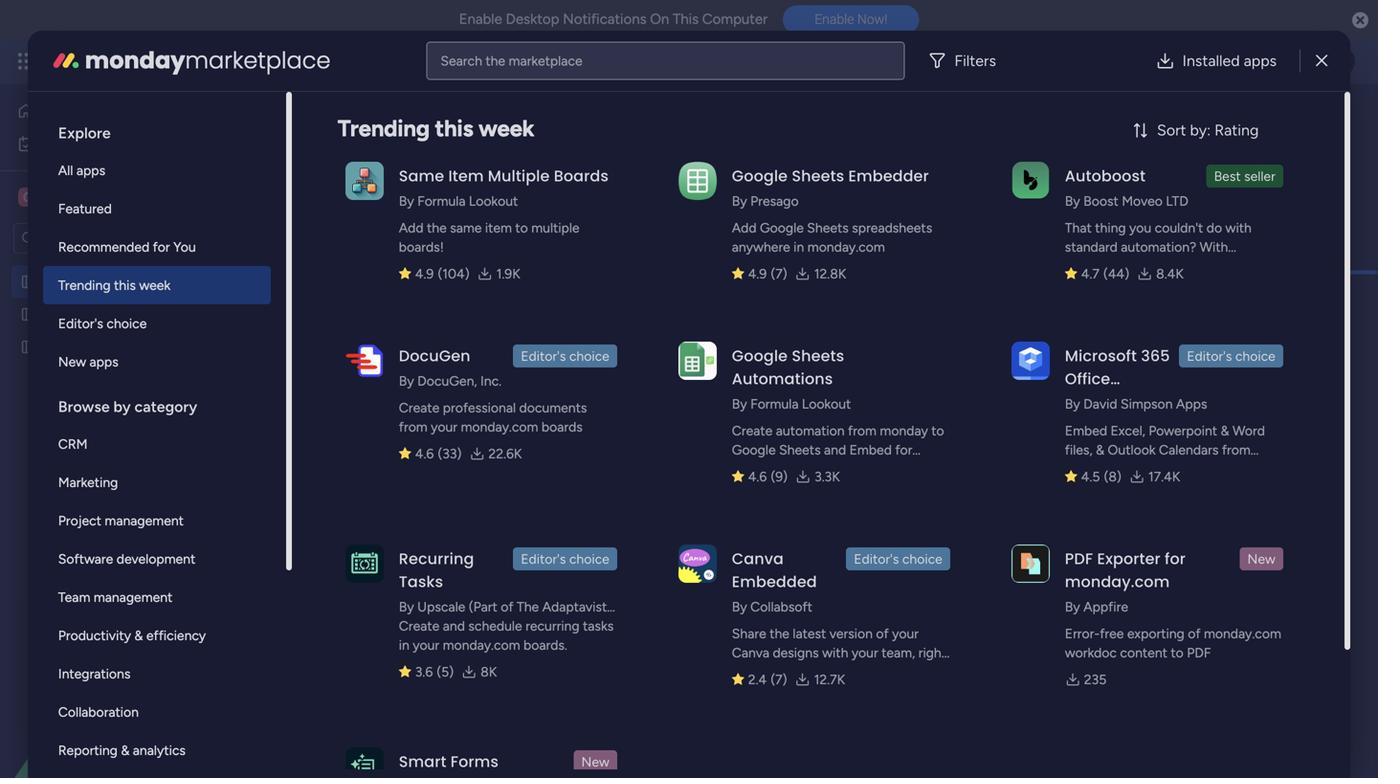 Task type: describe. For each thing, give the bounding box(es) containing it.
boards.
[[524, 637, 568, 654]]

recommended for you option
[[43, 228, 271, 266]]

can!
[[1158, 258, 1184, 274]]

1 horizontal spatial trending
[[338, 114, 430, 142]]

activity
[[1126, 113, 1173, 129]]

templates
[[497, 145, 557, 161]]

- for 4
[[724, 378, 728, 391]]

of inside by upscale (part of the adaptavist group)
[[501, 599, 514, 615]]

for inside create automation from monday to google sheets and embed for quick access!
[[896, 442, 913, 458]]

installed apps button
[[1141, 42, 1293, 80]]

by upscale (part of the adaptavist group)
[[399, 599, 607, 634]]

featured option
[[43, 190, 271, 228]]

filters button
[[921, 42, 1012, 80]]

& down calendars
[[1215, 461, 1224, 477]]

integrations
[[58, 666, 131, 682]]

learn
[[293, 145, 326, 161]]

4.5 (8)
[[1082, 469, 1122, 485]]

the for search
[[486, 53, 506, 69]]

create and schedule recurring tasks in your monday.com boards.
[[399, 618, 614, 654]]

your inside "create professional documents from your monday.com boards"
[[431, 419, 458, 435]]

- for 12
[[381, 378, 385, 391]]

12.7k
[[814, 672, 846, 688]]

sharepoint
[[1066, 480, 1131, 496]]

1 vertical spatial (dam)
[[204, 274, 243, 290]]

1
[[1298, 113, 1303, 129]]

powerpoint
[[1149, 423, 1218, 439]]

monday marketplace image
[[51, 45, 81, 76]]

monday for monday marketplace
[[85, 45, 185, 77]]

lottie animation image
[[0, 585, 244, 778]]

add for google sheets embedder
[[732, 220, 757, 236]]

category
[[135, 398, 197, 416]]

public board image for website homepage redesign
[[20, 338, 38, 356]]

with
[[1200, 239, 1229, 255]]

reporting & analytics
[[58, 743, 186, 759]]

main table button
[[290, 172, 398, 203]]

monday.com inside error-free exporting of monday.com workdoc content to pdf
[[1205, 626, 1282, 642]]

reporting
[[58, 743, 118, 759]]

anywhere
[[732, 239, 791, 255]]

group)
[[399, 618, 442, 634]]

and inside create automation from monday to google sheets and embed for quick access!
[[824, 442, 847, 458]]

editor's choice for microsoft 365 office embedded
[[1188, 348, 1276, 364]]

website homepage redesign
[[45, 339, 216, 355]]

w8
[[463, 378, 479, 391]]

project management
[[58, 513, 184, 529]]

invite / 1
[[1252, 113, 1303, 129]]

of up team,
[[877, 626, 889, 642]]

installed apps
[[1183, 52, 1277, 70]]

(part
[[469, 599, 498, 615]]

that thing you couldn't do with standard automation? with autoboost you can!
[[1066, 220, 1252, 274]]

project management option
[[43, 502, 271, 540]]

from inside the embed excel, powerpoint & word files, & outlook calendars from microsoft 365, onedrive & sharepoint
[[1223, 442, 1251, 458]]

app logo image for create automation from monday to google sheets and embed for quick access!
[[679, 342, 717, 380]]

editor's for canva embedded
[[854, 551, 899, 567]]

0 vertical spatial (dam)
[[701, 99, 799, 142]]

week inside option
[[139, 277, 171, 293]]

create for docugen
[[399, 400, 440, 416]]

marketing
[[58, 474, 118, 491]]

now!
[[858, 11, 888, 27]]

team workload
[[412, 180, 504, 196]]

for inside pdf exporter for monday.com
[[1165, 548, 1186, 570]]

docs
[[747, 180, 778, 196]]

1.9k
[[497, 266, 521, 282]]

monday.com inside pdf exporter for monday.com
[[1066, 571, 1170, 593]]

monday.com inside add google sheets spreadsheets anywhere in monday.com
[[808, 239, 885, 255]]

enable desktop notifications on this computer
[[459, 11, 768, 28]]

2.4 (7)
[[749, 672, 788, 688]]

google inside create automation from monday to google sheets and embed for quick access!
[[732, 442, 776, 458]]

same item multiple boards by formula lookout
[[399, 165, 609, 209]]

app logo image for add google sheets spreadsheets anywhere in monday.com
[[679, 162, 717, 200]]

seller
[[1245, 168, 1276, 184]]

browse
[[58, 398, 110, 416]]

automate / 2
[[1215, 180, 1295, 196]]

editor's for microsoft 365 office embedded
[[1188, 348, 1233, 364]]

explore heading
[[43, 107, 271, 151]]

docugen
[[399, 345, 471, 367]]

requests
[[99, 306, 151, 323]]

by for autoboost
[[1066, 193, 1081, 209]]

by collabsoft
[[732, 599, 813, 615]]

word
[[1233, 423, 1266, 439]]

project
[[58, 513, 101, 529]]

choice for recurring tasks
[[570, 551, 610, 567]]

collaborative
[[540, 180, 619, 196]]

monday inside create automation from monday to google sheets and embed for quick access!
[[880, 423, 929, 439]]

management down recommended for you option
[[121, 274, 200, 290]]

learn more about this package of templates here: https://youtu.be/9x6_kyyrn_e button
[[290, 142, 847, 165]]

editor's for docugen
[[521, 348, 566, 364]]

4.6 (9)
[[749, 469, 788, 485]]

by for microsoft 365 office embedded
[[1066, 396, 1081, 412]]

collabsoft
[[751, 599, 813, 615]]

your up team,
[[893, 626, 919, 642]]

of right 2.4
[[771, 664, 783, 680]]

by inside google sheets automations by formula lookout
[[732, 396, 748, 412]]

search
[[441, 53, 482, 69]]

create for recurring tasks
[[399, 618, 440, 634]]

see plans image
[[318, 51, 335, 72]]

table
[[352, 180, 383, 196]]

management inside project management option
[[105, 513, 184, 529]]

0 horizontal spatial marketplace
[[185, 45, 331, 77]]

asset inside button
[[329, 231, 361, 247]]

monday for monday work management
[[85, 50, 151, 72]]

workspace selection element
[[18, 186, 154, 209]]

creative requests
[[45, 306, 151, 323]]

apps for installed apps
[[1244, 52, 1277, 70]]

create automation from monday to google sheets and embed for quick access!
[[732, 423, 945, 477]]

team for team workload
[[412, 180, 444, 196]]

recurring tasks
[[399, 548, 474, 593]]

1 vertical spatial you
[[1133, 258, 1155, 274]]

editor's choice for canva embedded
[[854, 551, 943, 567]]

latest
[[793, 626, 827, 642]]

google inside google sheets embedder by presago
[[732, 165, 788, 187]]

Search in workspace field
[[40, 227, 160, 249]]

4.7
[[1082, 266, 1100, 282]]

inc.
[[481, 373, 502, 389]]

search everything image
[[1212, 52, 1231, 71]]

by:
[[1191, 121, 1211, 139]]

& inside "productivity & efficiency" option
[[134, 628, 143, 644]]

integrate button
[[988, 168, 1173, 208]]

with inside the that thing you couldn't do with standard automation? with autoboost you can!
[[1226, 220, 1252, 236]]

workspace image
[[18, 187, 37, 208]]

monday marketplace
[[85, 45, 331, 77]]

february 2024
[[329, 345, 420, 361]]

embedded inside microsoft 365 office embedded
[[1066, 391, 1151, 413]]

add view image
[[893, 181, 900, 195]]

list box for creative assets
[[0, 262, 244, 622]]

3.6
[[415, 664, 433, 680]]

john smith image
[[1325, 46, 1356, 77]]

365
[[1142, 345, 1171, 367]]

error-free exporting of monday.com workdoc content to pdf
[[1066, 626, 1282, 661]]

presago
[[751, 193, 799, 209]]

team management
[[58, 589, 173, 606]]

apps
[[1177, 396, 1208, 412]]

dapulse x slim image
[[1317, 49, 1328, 72]]

collaborative whiteboard
[[540, 180, 693, 196]]

1 horizontal spatial trending this week
[[338, 114, 535, 142]]

2024
[[388, 345, 420, 361]]

formula inside same item multiple boards by formula lookout
[[418, 193, 466, 209]]

same
[[399, 165, 445, 187]]

/ for 1
[[1289, 113, 1294, 129]]

0 vertical spatial digital
[[291, 99, 387, 142]]

sheets inside add google sheets spreadsheets anywhere in monday.com
[[807, 220, 849, 236]]

2 horizontal spatial this
[[435, 114, 474, 142]]

editor's choice for docugen
[[521, 348, 610, 364]]

recurring
[[399, 548, 474, 570]]

google sheets automations by formula lookout
[[732, 345, 852, 412]]

productivity & efficiency option
[[43, 617, 271, 655]]

collaboration option
[[43, 693, 271, 732]]

from inside "create professional documents from your monday.com boards"
[[399, 419, 428, 435]]

more
[[329, 145, 360, 161]]

editor's inside option
[[58, 316, 103, 332]]

app logo image for add the same item to multiple boards!
[[345, 162, 384, 200]]

microsoft inside microsoft 365 office embedded
[[1066, 345, 1138, 367]]

filters
[[955, 52, 997, 70]]

lookout inside google sheets automations by formula lookout
[[802, 396, 852, 412]]

w7   12 - 18
[[350, 378, 399, 391]]

new inside button
[[298, 231, 326, 247]]

calendars
[[1160, 442, 1219, 458]]

trending this week inside option
[[58, 277, 171, 293]]

the for share
[[770, 626, 790, 642]]

arrow down image
[[779, 227, 802, 250]]

creative for creative assets
[[44, 188, 104, 206]]

formula inside google sheets automations by formula lookout
[[751, 396, 799, 412]]

access!
[[770, 461, 818, 477]]

create inside create automation from monday to google sheets and embed for quick access!
[[732, 423, 773, 439]]

- for 11
[[838, 378, 842, 391]]

0 vertical spatial you
[[1130, 220, 1152, 236]]

list box for monday
[[43, 107, 271, 778]]

computer
[[703, 11, 768, 28]]

files view
[[806, 180, 867, 196]]

your inside the create and schedule recurring tasks in your monday.com boards.
[[413, 637, 440, 654]]

productivity & efficiency
[[58, 628, 206, 644]]

outlook
[[1108, 442, 1156, 458]]

invite / 1 button
[[1217, 105, 1312, 136]]

2 horizontal spatial asset
[[394, 99, 476, 142]]

4.9 for google
[[749, 266, 767, 282]]

this inside option
[[114, 277, 136, 293]]

software development option
[[43, 540, 271, 578]]

workdoc
[[1066, 645, 1117, 661]]

to for multiple
[[516, 220, 528, 236]]

app logo image for embed excel, powerpoint & word files, & outlook calendars from microsoft 365, onedrive & sharepoint
[[1012, 342, 1050, 380]]

editor's choice option
[[43, 304, 271, 343]]

canva inside share the latest version of your canva designs with your team, right inside of monday.com!
[[732, 645, 770, 661]]



Task type: vqa. For each thing, say whether or not it's contained in the screenshot.


Task type: locate. For each thing, give the bounding box(es) containing it.
browse by category
[[58, 398, 197, 416]]

this inside button
[[402, 145, 424, 161]]

to inside add the same item to multiple boards!
[[516, 220, 528, 236]]

microsoft up sharepoint
[[1066, 461, 1124, 477]]

monday.com right exporting
[[1205, 626, 1282, 642]]

sheets inside create automation from monday to google sheets and embed for quick access!
[[780, 442, 821, 458]]

0 horizontal spatial embedded
[[732, 571, 817, 593]]

the
[[486, 53, 506, 69], [427, 220, 447, 236], [770, 626, 790, 642]]

2 vertical spatial to
[[1171, 645, 1184, 661]]

google sheets embedder by presago
[[732, 165, 930, 209]]

google inside google sheets automations by formula lookout
[[732, 345, 788, 367]]

0 horizontal spatial 4.9
[[415, 266, 434, 282]]

(dam) up redesign
[[204, 274, 243, 290]]

work for my
[[66, 135, 95, 152]]

(33)
[[438, 446, 462, 462]]

2 (7) from the top
[[771, 672, 788, 688]]

1 horizontal spatial to
[[932, 423, 945, 439]]

documents
[[519, 400, 587, 416]]

reporting & analytics option
[[43, 732, 271, 770]]

trending this week up requests on the top left of page
[[58, 277, 171, 293]]

0 horizontal spatial add
[[399, 220, 424, 236]]

1 vertical spatial microsoft
[[1066, 461, 1124, 477]]

desktop
[[506, 11, 560, 28]]

lookout up item
[[469, 193, 518, 209]]

& right files,
[[1096, 442, 1105, 458]]

couldn't
[[1155, 220, 1204, 236]]

choice up "word"
[[1236, 348, 1276, 364]]

choice for microsoft 365 office embedded
[[1236, 348, 1276, 364]]

&
[[1221, 423, 1230, 439], [1096, 442, 1105, 458], [1215, 461, 1224, 477], [134, 628, 143, 644], [121, 743, 130, 759]]

editor's choice for recurring tasks
[[521, 551, 610, 567]]

v2 v sign image
[[480, 432, 496, 455]]

all apps option
[[43, 151, 271, 190]]

homepage
[[97, 339, 161, 355]]

with right the "do"
[[1226, 220, 1252, 236]]

4.9 down anywhere
[[749, 266, 767, 282]]

1 vertical spatial 4.6
[[749, 469, 767, 485]]

apps right 'search everything' image
[[1244, 52, 1277, 70]]

3 public board image from the top
[[20, 338, 38, 356]]

create inside "create professional documents from your monday.com boards"
[[399, 400, 440, 416]]

on
[[650, 11, 670, 28]]

to inside error-free exporting of monday.com workdoc content to pdf
[[1171, 645, 1184, 661]]

10
[[731, 378, 742, 391]]

1 vertical spatial creative
[[45, 306, 96, 323]]

0 horizontal spatial enable
[[459, 11, 503, 28]]

creative assets
[[44, 188, 151, 206]]

2 microsoft from the top
[[1066, 461, 1124, 477]]

activity button
[[1119, 105, 1209, 136]]

version
[[830, 626, 873, 642]]

2 vertical spatial the
[[770, 626, 790, 642]]

sheets inside google sheets automations by formula lookout
[[792, 345, 845, 367]]

this up package
[[435, 114, 474, 142]]

you down 'automation?'
[[1133, 258, 1155, 274]]

team management option
[[43, 578, 271, 617]]

2 vertical spatial asset
[[86, 274, 118, 290]]

1 vertical spatial trending
[[58, 277, 111, 293]]

view
[[837, 180, 867, 196]]

0 vertical spatial trending this week
[[338, 114, 535, 142]]

add inside add the same item to multiple boards!
[[399, 220, 424, 236]]

0 horizontal spatial to
[[516, 220, 528, 236]]

1 (7) from the top
[[771, 266, 788, 282]]

the up boards!
[[427, 220, 447, 236]]

option
[[0, 265, 244, 269]]

my work option
[[11, 128, 233, 159]]

3.3k
[[815, 469, 840, 485]]

apps down creative requests on the left
[[90, 354, 118, 370]]

sort
[[1158, 121, 1187, 139]]

lottie animation element
[[0, 585, 244, 778]]

0 horizontal spatial and
[[443, 618, 465, 634]]

0 horizontal spatial (dam)
[[204, 274, 243, 290]]

list box containing explore
[[43, 107, 271, 778]]

1 horizontal spatial pdf
[[1188, 645, 1212, 661]]

creative inside workspace selection element
[[44, 188, 104, 206]]

1 vertical spatial embed
[[850, 442, 892, 458]]

1 horizontal spatial add
[[444, 230, 469, 247]]

editor's choice inside option
[[58, 316, 147, 332]]

0 vertical spatial digital asset management (dam)
[[291, 99, 799, 142]]

(104)
[[438, 266, 470, 282]]

c
[[23, 189, 33, 205]]

1 horizontal spatial formula
[[751, 396, 799, 412]]

software development
[[58, 551, 196, 567]]

asset
[[394, 99, 476, 142], [329, 231, 361, 247], [86, 274, 118, 290]]

(7) right 2.4
[[771, 672, 788, 688]]

monday.com inside the create and schedule recurring tasks in your monday.com boards.
[[443, 637, 520, 654]]

2 horizontal spatial add
[[732, 220, 757, 236]]

management inside team management option
[[94, 589, 173, 606]]

2 horizontal spatial for
[[1165, 548, 1186, 570]]

1 vertical spatial trending this week
[[58, 277, 171, 293]]

by for recurring tasks
[[399, 599, 414, 615]]

app logo image for error-free exporting of monday.com workdoc content to pdf
[[1012, 545, 1050, 583]]

2 vertical spatial apps
[[90, 354, 118, 370]]

1 vertical spatial to
[[932, 423, 945, 439]]

1 vertical spatial for
[[896, 442, 913, 458]]

2 autoboost from the top
[[1066, 258, 1130, 274]]

enable left now!
[[815, 11, 855, 27]]

installed
[[1183, 52, 1241, 70]]

3.6 (5)
[[415, 664, 454, 680]]

by up group)
[[399, 599, 414, 615]]

monday.com inside "create professional documents from your monday.com boards"
[[461, 419, 539, 435]]

0 vertical spatial canva
[[732, 548, 784, 570]]

microsoft 365 office embedded
[[1066, 345, 1171, 413]]

- for 19
[[495, 378, 499, 391]]

2 4.9 from the left
[[749, 266, 767, 282]]

google inside add google sheets spreadsheets anywhere in monday.com
[[760, 220, 804, 236]]

in right anywhere
[[794, 239, 805, 255]]

& inside reporting & analytics option
[[121, 743, 130, 759]]

monday marketplace image
[[1165, 52, 1184, 71]]

google down the presago
[[760, 220, 804, 236]]

add inside add widget popup button
[[444, 230, 469, 247]]

(5)
[[437, 664, 454, 680]]

of inside error-free exporting of monday.com workdoc content to pdf
[[1189, 626, 1201, 642]]

spreadsheets
[[852, 220, 933, 236]]

week
[[479, 114, 535, 142], [139, 277, 171, 293]]

trending this week up package
[[338, 114, 535, 142]]

app logo image for create professional documents from your monday.com boards
[[345, 342, 384, 380]]

moveo
[[1122, 193, 1163, 209]]

work up explore heading
[[155, 50, 189, 72]]

app logo image for share the latest version of your canva designs with your team, right inside of monday.com!
[[679, 545, 717, 583]]

with inside share the latest version of your canva designs with your team, right inside of monday.com!
[[823, 645, 849, 661]]

the inside share the latest version of your canva designs with your team, right inside of monday.com!
[[770, 626, 790, 642]]

new apps option
[[43, 343, 271, 381]]

to inside create automation from monday to google sheets and embed for quick access!
[[932, 423, 945, 439]]

sort by: rating button
[[1098, 115, 1300, 146]]

asset up package
[[394, 99, 476, 142]]

0 horizontal spatial week
[[139, 277, 171, 293]]

& left 'efficiency'
[[134, 628, 143, 644]]

choice for canva embedded
[[903, 551, 943, 567]]

4.9 for same
[[415, 266, 434, 282]]

0 horizontal spatial pdf
[[1066, 548, 1094, 570]]

1 vertical spatial public board image
[[20, 305, 38, 324]]

in down group)
[[399, 637, 410, 654]]

smart
[[399, 751, 447, 773]]

this up same on the top left of page
[[402, 145, 424, 161]]

formula down automations
[[751, 396, 799, 412]]

2 vertical spatial public board image
[[20, 338, 38, 356]]

google up "quick" in the right of the page
[[732, 442, 776, 458]]

embed down the 17
[[850, 442, 892, 458]]

2 horizontal spatial from
[[1223, 442, 1251, 458]]

1 horizontal spatial marketplace
[[509, 53, 583, 69]]

0 vertical spatial /
[[1289, 113, 1294, 129]]

apps
[[1244, 52, 1277, 70], [76, 162, 105, 179], [90, 354, 118, 370]]

1 vertical spatial with
[[823, 645, 849, 661]]

help image
[[1254, 52, 1274, 71]]

learn more about this package of templates here: https://youtu.be/9x6_kyyrn_e
[[293, 145, 778, 161]]

choice up right
[[903, 551, 943, 567]]

the for add
[[427, 220, 447, 236]]

management up productivity & efficiency
[[94, 589, 173, 606]]

choice inside option
[[107, 316, 147, 332]]

crm option
[[43, 425, 271, 463]]

free
[[1100, 626, 1125, 642]]

apps right all
[[76, 162, 105, 179]]

office
[[1066, 368, 1111, 390]]

4.6
[[415, 446, 434, 462], [749, 469, 767, 485]]

0 vertical spatial (7)
[[771, 266, 788, 282]]

in for your
[[399, 637, 410, 654]]

public board image
[[20, 273, 38, 291], [20, 305, 38, 324], [20, 338, 38, 356]]

1 horizontal spatial team
[[412, 180, 444, 196]]

embed inside the embed excel, powerpoint & word files, & outlook calendars from microsoft 365, onedrive & sharepoint
[[1066, 423, 1108, 439]]

app logo image for create and schedule recurring tasks in your monday.com boards.
[[345, 545, 384, 583]]

editor's choice up adaptavist
[[521, 551, 610, 567]]

new inside option
[[58, 354, 86, 370]]

w10   4 - 10
[[691, 378, 742, 391]]

0 vertical spatial microsoft
[[1066, 345, 1138, 367]]

1 vertical spatial and
[[443, 618, 465, 634]]

choice for docugen
[[570, 348, 610, 364]]

0 horizontal spatial embed
[[850, 442, 892, 458]]

/ for 2
[[1279, 180, 1284, 196]]

team left item
[[412, 180, 444, 196]]

1 vertical spatial this
[[402, 145, 424, 161]]

multiple
[[488, 165, 550, 187]]

digital asset management (dam) inside list box
[[45, 274, 243, 290]]

0 vertical spatial team
[[412, 180, 444, 196]]

by up share
[[732, 599, 748, 615]]

exporting
[[1128, 626, 1185, 642]]

0 vertical spatial to
[[516, 220, 528, 236]]

(7) for 2.4 (7)
[[771, 672, 788, 688]]

0 vertical spatial for
[[153, 239, 170, 255]]

and down upscale
[[443, 618, 465, 634]]

0 vertical spatial lookout
[[469, 193, 518, 209]]

add inside add google sheets spreadsheets anywhere in monday.com
[[732, 220, 757, 236]]

from inside create automation from monday to google sheets and embed for quick access!
[[848, 423, 877, 439]]

add the same item to multiple boards!
[[399, 220, 580, 255]]

0 horizontal spatial /
[[1279, 180, 1284, 196]]

enable for enable now!
[[815, 11, 855, 27]]

1 vertical spatial digital asset management (dam)
[[45, 274, 243, 290]]

creative up website
[[45, 306, 96, 323]]

19
[[482, 378, 492, 391]]

microsoft up office at right
[[1066, 345, 1138, 367]]

management left see plans image
[[193, 50, 298, 72]]

team workload button
[[398, 172, 518, 203]]

public board image down workspace icon
[[20, 273, 38, 291]]

monday.com down the schedule
[[443, 637, 520, 654]]

1 4.9 from the left
[[415, 266, 434, 282]]

pdf inside error-free exporting of monday.com workdoc content to pdf
[[1188, 645, 1212, 661]]

editor's choice up homepage
[[58, 316, 147, 332]]

dapulse close image
[[1353, 11, 1369, 31]]

1 horizontal spatial week
[[479, 114, 535, 142]]

1 enable from the left
[[459, 11, 503, 28]]

enable for enable desktop notifications on this computer
[[459, 11, 503, 28]]

embed up files,
[[1066, 423, 1108, 439]]

trending
[[338, 114, 430, 142], [58, 277, 111, 293]]

3 - from the left
[[724, 378, 728, 391]]

0 vertical spatial work
[[155, 50, 189, 72]]

22.6k
[[489, 446, 522, 462]]

2 vertical spatial create
[[399, 618, 440, 634]]

1 horizontal spatial embed
[[1066, 423, 1108, 439]]

editor's up version at bottom right
[[854, 551, 899, 567]]

1 horizontal spatial (dam)
[[701, 99, 799, 142]]

collapse board header image
[[1330, 180, 1345, 195]]

pdf right content
[[1188, 645, 1212, 661]]

trending inside trending this week option
[[58, 277, 111, 293]]

4 - from the left
[[838, 378, 842, 391]]

this up requests on the top left of page
[[114, 277, 136, 293]]

& left the analytics
[[121, 743, 130, 759]]

2 - from the left
[[495, 378, 499, 391]]

1 vertical spatial digital
[[45, 274, 83, 290]]

4.7 (44)
[[1082, 266, 1130, 282]]

by down same on the top left of page
[[399, 193, 414, 209]]

team inside option
[[58, 589, 90, 606]]

of inside button
[[481, 145, 494, 161]]

1 horizontal spatial embedded
[[1066, 391, 1151, 413]]

canva up by collabsoft
[[732, 548, 784, 570]]

trending this week option
[[43, 266, 271, 304]]

and inside the create and schedule recurring tasks in your monday.com boards.
[[443, 618, 465, 634]]

1 horizontal spatial digital
[[291, 99, 387, 142]]

canva inside canva embedded
[[732, 548, 784, 570]]

and up 3.3k
[[824, 442, 847, 458]]

1 vertical spatial create
[[732, 423, 773, 439]]

2 enable from the left
[[815, 11, 855, 27]]

work for monday
[[155, 50, 189, 72]]

0 horizontal spatial digital
[[45, 274, 83, 290]]

integrations option
[[43, 655, 271, 693]]

management up the development
[[105, 513, 184, 529]]

0 vertical spatial apps
[[1244, 52, 1277, 70]]

marketing option
[[43, 463, 271, 502]]

to for automations
[[932, 423, 945, 439]]

editor's
[[58, 316, 103, 332], [521, 348, 566, 364], [1188, 348, 1233, 364], [521, 551, 566, 567], [854, 551, 899, 567]]

team inside button
[[412, 180, 444, 196]]

new asset button
[[290, 223, 368, 254]]

embed
[[1066, 423, 1108, 439], [850, 442, 892, 458]]

1 microsoft from the top
[[1066, 345, 1138, 367]]

management up here:
[[483, 99, 693, 142]]

1 canva from the top
[[732, 548, 784, 570]]

- right 12
[[381, 378, 385, 391]]

/ inside button
[[1289, 113, 1294, 129]]

0 vertical spatial create
[[399, 400, 440, 416]]

1 horizontal spatial digital asset management (dam)
[[291, 99, 799, 142]]

by for docugen
[[399, 373, 414, 389]]

1 vertical spatial pdf
[[1188, 645, 1212, 661]]

1 vertical spatial the
[[427, 220, 447, 236]]

software
[[58, 551, 113, 567]]

4.5
[[1082, 469, 1101, 485]]

4.9 (104)
[[415, 266, 470, 282]]

1 horizontal spatial work
[[155, 50, 189, 72]]

apps for all apps
[[76, 162, 105, 179]]

editor's choice up version at bottom right
[[854, 551, 943, 567]]

1 vertical spatial team
[[58, 589, 90, 606]]

microsoft
[[1066, 345, 1138, 367], [1066, 461, 1124, 477]]

apps inside button
[[1244, 52, 1277, 70]]

enable inside button
[[815, 11, 855, 27]]

/ left the 1
[[1289, 113, 1294, 129]]

in inside add google sheets spreadsheets anywhere in monday.com
[[794, 239, 805, 255]]

list box containing digital asset management (dam)
[[0, 262, 244, 622]]

25
[[502, 378, 514, 391]]

2 canva from the top
[[732, 645, 770, 661]]

1 vertical spatial work
[[66, 135, 95, 152]]

of left the at the left of the page
[[501, 599, 514, 615]]

0 vertical spatial asset
[[394, 99, 476, 142]]

simpson
[[1121, 396, 1173, 412]]

editor's choice up apps
[[1188, 348, 1276, 364]]

digital asset management (dam) up 'learn more about this package of templates here: https://youtu.be/9x6_kyyrn_e'
[[291, 99, 799, 142]]

select product image
[[17, 52, 36, 71]]

add for same item multiple boards
[[399, 220, 424, 236]]

1 horizontal spatial from
[[848, 423, 877, 439]]

asset up creative requests on the left
[[86, 274, 118, 290]]

1 vertical spatial autoboost
[[1066, 258, 1130, 274]]

in inside the create and schedule recurring tasks in your monday.com boards.
[[399, 637, 410, 654]]

1 autoboost from the top
[[1066, 165, 1146, 187]]

by up error-
[[1066, 599, 1081, 615]]

embedded up by collabsoft
[[732, 571, 817, 593]]

choice up documents
[[570, 348, 610, 364]]

0 vertical spatial with
[[1226, 220, 1252, 236]]

0 vertical spatial 4.6
[[415, 446, 434, 462]]

4.6 for 4.6 (9)
[[749, 469, 767, 485]]

invite
[[1252, 113, 1286, 129]]

0 vertical spatial public board image
[[20, 273, 38, 291]]

do
[[1207, 220, 1223, 236]]

your up (33)
[[431, 419, 458, 435]]

of up item
[[481, 145, 494, 161]]

v2 search image
[[541, 228, 555, 249]]

browse by category heading
[[43, 381, 271, 425]]

app logo image for that thing you couldn't do with standard automation? with autoboost you can!
[[1012, 162, 1050, 200]]

app logo image
[[345, 162, 384, 200], [679, 162, 717, 200], [1012, 162, 1050, 200], [345, 342, 384, 380], [679, 342, 717, 380], [1012, 342, 1050, 380], [345, 545, 384, 583], [679, 545, 717, 583], [1012, 545, 1050, 583], [345, 748, 384, 778]]

by inside same item multiple boards by formula lookout
[[399, 193, 414, 209]]

1 horizontal spatial in
[[794, 239, 805, 255]]

0 horizontal spatial for
[[153, 239, 170, 255]]

0 vertical spatial embed
[[1066, 423, 1108, 439]]

docugen,
[[418, 373, 477, 389]]

create up unassigned
[[399, 400, 440, 416]]

1 vertical spatial /
[[1279, 180, 1284, 196]]

digital up creative requests on the left
[[45, 274, 83, 290]]

& left "word"
[[1221, 423, 1230, 439]]

trending up 'about' on the top of page
[[338, 114, 430, 142]]

pdf inside pdf exporter for monday.com
[[1066, 548, 1094, 570]]

enable now! button
[[783, 5, 920, 34]]

editor's for recurring tasks
[[521, 551, 566, 567]]

creative for creative requests
[[45, 306, 96, 323]]

create inside the create and schedule recurring tasks in your monday.com boards.
[[399, 618, 440, 634]]

0 horizontal spatial from
[[399, 419, 428, 435]]

4.6 for 4.6 (33)
[[415, 446, 434, 462]]

0 vertical spatial and
[[824, 442, 847, 458]]

public board image left creative requests on the left
[[20, 305, 38, 324]]

monday.com!
[[787, 664, 868, 680]]

from up 4.6 (33) at bottom left
[[399, 419, 428, 435]]

add up boards!
[[399, 220, 424, 236]]

editor's choice up documents
[[521, 348, 610, 364]]

1 vertical spatial formula
[[751, 396, 799, 412]]

canva embedded
[[732, 548, 817, 593]]

share the latest version of your canva designs with your team, right inside of monday.com!
[[732, 626, 947, 680]]

choice up homepage
[[107, 316, 147, 332]]

assets
[[107, 188, 151, 206]]

(7) down anywhere
[[771, 266, 788, 282]]

0 horizontal spatial trending
[[58, 277, 111, 293]]

the inside add the same item to multiple boards!
[[427, 220, 447, 236]]

smart forms
[[399, 751, 499, 773]]

1 public board image from the top
[[20, 273, 38, 291]]

asset down main table "button"
[[329, 231, 361, 247]]

apps inside option
[[76, 162, 105, 179]]

and
[[824, 442, 847, 458], [443, 618, 465, 634]]

creative inside list box
[[45, 306, 96, 323]]

autoboost down standard
[[1066, 258, 1130, 274]]

1 vertical spatial lookout
[[802, 396, 852, 412]]

public board image for digital asset management (dam)
[[20, 273, 38, 291]]

efficiency
[[146, 628, 206, 644]]

microsoft inside the embed excel, powerpoint & word files, & outlook calendars from microsoft 365, onedrive & sharepoint
[[1066, 461, 1124, 477]]

1 horizontal spatial /
[[1289, 113, 1294, 129]]

1 vertical spatial in
[[399, 637, 410, 654]]

for inside option
[[153, 239, 170, 255]]

work inside option
[[66, 135, 95, 152]]

the up designs
[[770, 626, 790, 642]]

by down 10
[[732, 396, 748, 412]]

digital asset management (dam) down recommended for you option
[[45, 274, 243, 290]]

Search field
[[555, 225, 612, 252]]

editor's up the at the left of the page
[[521, 551, 566, 567]]

error-
[[1066, 626, 1100, 642]]

enable up search
[[459, 11, 503, 28]]

team for team management
[[58, 589, 90, 606]]

by for pdf exporter for monday.com
[[1066, 599, 1081, 615]]

4.9 down boards!
[[415, 266, 434, 282]]

add up (104)
[[444, 230, 469, 247]]

2 public board image from the top
[[20, 305, 38, 324]]

your down version at bottom right
[[852, 645, 879, 661]]

in for monday.com
[[794, 239, 805, 255]]

0 horizontal spatial team
[[58, 589, 90, 606]]

0 vertical spatial trending
[[338, 114, 430, 142]]

1 vertical spatial week
[[139, 277, 171, 293]]

collaborative whiteboard button
[[518, 172, 693, 203]]

1 horizontal spatial this
[[402, 145, 424, 161]]

week up templates
[[479, 114, 535, 142]]

online docs button
[[691, 172, 792, 203]]

0 vertical spatial this
[[435, 114, 474, 142]]

create
[[399, 400, 440, 416], [732, 423, 773, 439], [399, 618, 440, 634]]

trending up creative requests on the left
[[58, 277, 111, 293]]

apps inside option
[[90, 354, 118, 370]]

canva up inside in the right bottom of the page
[[732, 645, 770, 661]]

that
[[1066, 220, 1092, 236]]

choice up adaptavist
[[570, 551, 610, 567]]

1 horizontal spatial asset
[[329, 231, 361, 247]]

0 vertical spatial autoboost
[[1066, 165, 1146, 187]]

embedded down office at right
[[1066, 391, 1151, 413]]

(7) for 4.9 (7)
[[771, 266, 788, 282]]

whiteboard
[[622, 180, 693, 196]]

1 vertical spatial embedded
[[732, 571, 817, 593]]

by for canva embedded
[[732, 599, 748, 615]]

creative down all apps
[[44, 188, 104, 206]]

0 horizontal spatial 4.6
[[415, 446, 434, 462]]

public board image for creative requests
[[20, 305, 38, 324]]

1 horizontal spatial with
[[1226, 220, 1252, 236]]

files,
[[1066, 442, 1093, 458]]

professional
[[443, 400, 516, 416]]

12
[[368, 378, 379, 391]]

digital asset management (dam)
[[291, 99, 799, 142], [45, 274, 243, 290]]

by inside google sheets embedder by presago
[[732, 193, 748, 209]]

Digital asset management (DAM) field
[[286, 99, 803, 142]]

apps for new apps
[[90, 354, 118, 370]]

sheets inside google sheets embedder by presago
[[792, 165, 845, 187]]

autoboost inside the that thing you couldn't do with standard automation? with autoboost you can!
[[1066, 258, 1130, 274]]

0 horizontal spatial in
[[399, 637, 410, 654]]

editor's up website
[[58, 316, 103, 332]]

by inside by upscale (part of the adaptavist group)
[[399, 599, 414, 615]]

list box
[[43, 107, 271, 778], [0, 262, 244, 622]]

- right 19
[[495, 378, 499, 391]]

0 vertical spatial week
[[479, 114, 535, 142]]

2 horizontal spatial the
[[770, 626, 790, 642]]

1 - from the left
[[381, 378, 385, 391]]

from down "word"
[[1223, 442, 1251, 458]]

11
[[827, 378, 835, 391]]

(dam) up online docs
[[701, 99, 799, 142]]

content
[[1121, 645, 1168, 661]]

boards!
[[399, 239, 444, 255]]

0 vertical spatial creative
[[44, 188, 104, 206]]

lookout inside same item multiple boards by formula lookout
[[469, 193, 518, 209]]

embed inside create automation from monday to google sheets and embed for quick access!
[[850, 442, 892, 458]]

files view button
[[792, 172, 881, 203]]

4.6 left (33)
[[415, 446, 434, 462]]

recurring
[[526, 618, 580, 634]]

monday.com down exporter at the bottom of page
[[1066, 571, 1170, 593]]

your down group)
[[413, 637, 440, 654]]

team down software
[[58, 589, 90, 606]]

lookout
[[469, 193, 518, 209], [802, 396, 852, 412]]

0 horizontal spatial formula
[[418, 193, 466, 209]]

by left david
[[1066, 396, 1081, 412]]



